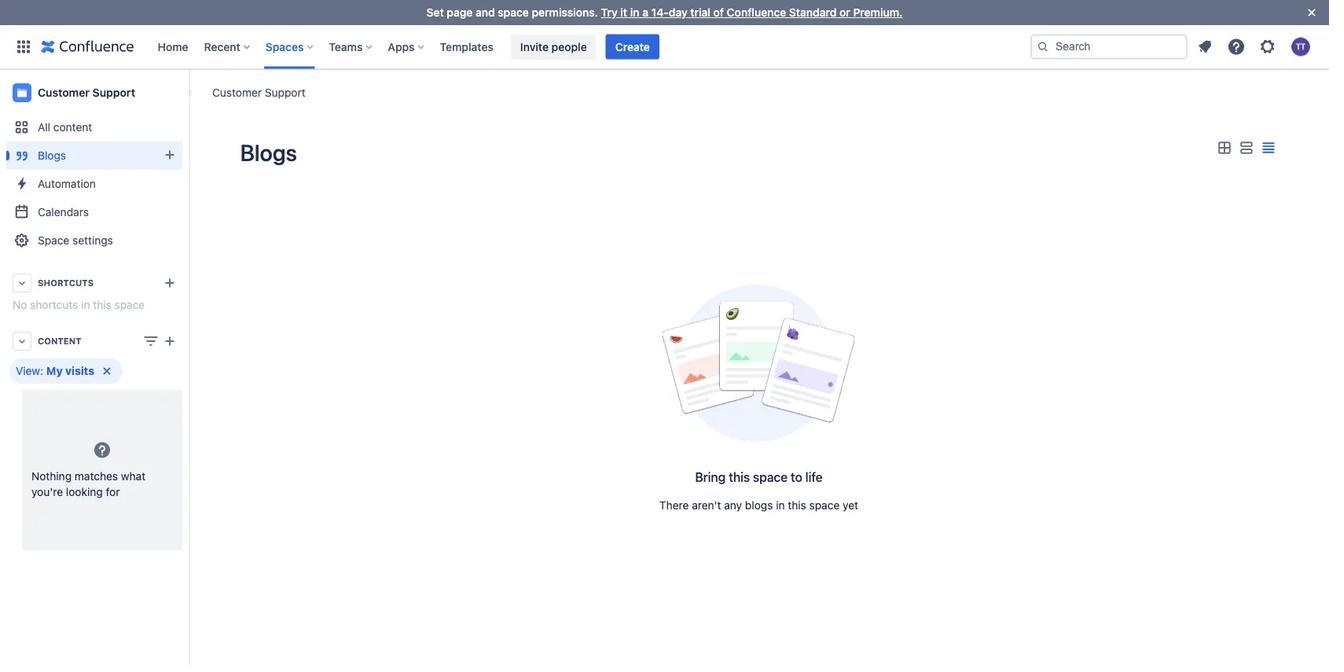 Task type: vqa. For each thing, say whether or not it's contained in the screenshot.
middle this
yes



Task type: locate. For each thing, give the bounding box(es) containing it.
0 horizontal spatial this
[[93, 298, 111, 311]]

customer
[[212, 86, 262, 99], [38, 86, 90, 99]]

customer support link down spaces
[[212, 85, 306, 100]]

support
[[265, 86, 306, 99], [92, 86, 135, 99]]

automation link
[[6, 170, 182, 198]]

customer support link up the all content "link"
[[6, 77, 182, 108]]

this down to on the bottom of the page
[[788, 499, 807, 512]]

apps button
[[383, 34, 430, 59]]

confluence image
[[41, 37, 134, 56], [41, 37, 134, 56]]

space settings link
[[6, 226, 182, 255]]

no
[[13, 298, 27, 311]]

invite people
[[520, 40, 587, 53]]

home link
[[153, 34, 193, 59]]

customer support
[[212, 86, 306, 99], [38, 86, 135, 99]]

yet
[[843, 499, 859, 512]]

blogs
[[240, 139, 297, 166], [38, 149, 66, 162]]

2 support from the left
[[92, 86, 135, 99]]

content button
[[6, 327, 182, 355]]

1 horizontal spatial customer support
[[212, 86, 306, 99]]

customer support down spaces
[[212, 86, 306, 99]]

apps
[[388, 40, 415, 53]]

banner
[[0, 25, 1329, 69]]

blogs
[[745, 499, 773, 512]]

for
[[106, 485, 120, 498]]

space
[[498, 6, 529, 19], [114, 298, 145, 311], [753, 470, 788, 485], [809, 499, 840, 512]]

settings
[[72, 234, 113, 247]]

all content
[[38, 121, 92, 134]]

this
[[93, 298, 111, 311], [729, 470, 750, 485], [788, 499, 807, 512]]

0 horizontal spatial customer support
[[38, 86, 135, 99]]

0 horizontal spatial customer support link
[[6, 77, 182, 108]]

space right and
[[498, 6, 529, 19]]

2 customer support from the left
[[38, 86, 135, 99]]

nothing matches what you're looking for
[[31, 469, 146, 498]]

in left a
[[630, 6, 640, 19]]

spaces button
[[261, 34, 319, 59]]

1 horizontal spatial customer
[[212, 86, 262, 99]]

all content link
[[6, 113, 182, 142]]

try
[[601, 6, 618, 19]]

customer up 'all content'
[[38, 86, 90, 99]]

looking
[[66, 485, 103, 498]]

1 horizontal spatial support
[[265, 86, 306, 99]]

0 horizontal spatial blogs
[[38, 149, 66, 162]]

recent button
[[199, 34, 256, 59]]

view: my visits
[[16, 364, 94, 377]]

customer down recent popup button
[[212, 86, 262, 99]]

close image
[[1303, 3, 1322, 22]]

in
[[630, 6, 640, 19], [81, 298, 90, 311], [776, 499, 785, 512]]

space
[[38, 234, 69, 247]]

appswitcher icon image
[[14, 37, 33, 56]]

home
[[158, 40, 188, 53]]

space left 'yet'
[[809, 499, 840, 512]]

matches
[[75, 469, 118, 482]]

0 horizontal spatial customer
[[38, 86, 90, 99]]

1 horizontal spatial in
[[630, 6, 640, 19]]

premium.
[[853, 6, 903, 19]]

nothing
[[31, 469, 72, 482]]

1 horizontal spatial blogs
[[240, 139, 297, 166]]

2 horizontal spatial this
[[788, 499, 807, 512]]

2 customer from the left
[[38, 86, 90, 99]]

recent
[[204, 40, 240, 53]]

add shortcut image
[[160, 274, 179, 292]]

1 customer from the left
[[212, 86, 262, 99]]

trial
[[691, 6, 711, 19]]

0 horizontal spatial support
[[92, 86, 135, 99]]

0 horizontal spatial in
[[81, 298, 90, 311]]

in down shortcuts 'dropdown button'
[[81, 298, 90, 311]]

space left to on the bottom of the page
[[753, 470, 788, 485]]

support up the all content "link"
[[92, 86, 135, 99]]

this down shortcuts 'dropdown button'
[[93, 298, 111, 311]]

notification icon image
[[1196, 37, 1215, 56]]

in right blogs
[[776, 499, 785, 512]]

try it in a 14-day trial of confluence standard or premium. link
[[601, 6, 903, 19]]

invite people button
[[511, 34, 596, 59]]

what
[[121, 469, 146, 482]]

this up the any
[[729, 470, 750, 485]]

2 vertical spatial this
[[788, 499, 807, 512]]

and
[[476, 6, 495, 19]]

0 vertical spatial this
[[93, 298, 111, 311]]

clear view image
[[97, 362, 116, 381]]

1 horizontal spatial customer support link
[[212, 85, 306, 100]]

customer inside space element
[[38, 86, 90, 99]]

a
[[642, 6, 649, 19]]

permissions.
[[532, 6, 598, 19]]

set
[[427, 6, 444, 19]]

in inside space element
[[81, 298, 90, 311]]

any
[[724, 499, 742, 512]]

support down spaces
[[265, 86, 306, 99]]

customer support up the all content "link"
[[38, 86, 135, 99]]

teams button
[[324, 34, 378, 59]]

invite
[[520, 40, 549, 53]]

content
[[53, 121, 92, 134]]

customer support link
[[6, 77, 182, 108], [212, 85, 306, 100]]

it
[[621, 6, 627, 19]]

customer support link inside space element
[[6, 77, 182, 108]]

2 horizontal spatial in
[[776, 499, 785, 512]]

my
[[46, 364, 63, 377]]

1 horizontal spatial this
[[729, 470, 750, 485]]

1 customer support from the left
[[212, 86, 306, 99]]

content
[[38, 336, 81, 346]]

space down shortcuts 'dropdown button'
[[114, 298, 145, 311]]

automation
[[38, 177, 96, 190]]

shortcuts button
[[6, 269, 182, 297]]

teams
[[329, 40, 363, 53]]

1 support from the left
[[265, 86, 306, 99]]

1 vertical spatial in
[[81, 298, 90, 311]]



Task type: describe. For each thing, give the bounding box(es) containing it.
change view image
[[142, 332, 160, 351]]

to
[[791, 470, 803, 485]]

list image
[[1237, 139, 1256, 158]]

there aren't any blogs in this space yet
[[660, 499, 859, 512]]

compact list image
[[1259, 139, 1278, 158]]

search image
[[1037, 40, 1050, 53]]

bring this space to life
[[695, 470, 823, 485]]

set page and space permissions. try it in a 14-day trial of confluence standard or premium.
[[427, 6, 903, 19]]

create a page image
[[160, 332, 179, 351]]

or
[[840, 6, 851, 19]]

global element
[[9, 25, 1028, 69]]

Search field
[[1031, 34, 1188, 59]]

space settings
[[38, 234, 113, 247]]

customer support inside space element
[[38, 86, 135, 99]]

you're
[[31, 485, 63, 498]]

blogs inside space element
[[38, 149, 66, 162]]

settings icon image
[[1259, 37, 1278, 56]]

visits
[[65, 364, 94, 377]]

blogs link
[[6, 142, 182, 170]]

support inside space element
[[92, 86, 135, 99]]

page
[[447, 6, 473, 19]]

day
[[669, 6, 688, 19]]

of
[[714, 6, 724, 19]]

there
[[660, 499, 689, 512]]

people
[[552, 40, 587, 53]]

calendars
[[38, 206, 89, 219]]

1 vertical spatial this
[[729, 470, 750, 485]]

this inside space element
[[93, 298, 111, 311]]

templates link
[[435, 34, 498, 59]]

confluence
[[727, 6, 786, 19]]

0 vertical spatial in
[[630, 6, 640, 19]]

standard
[[789, 6, 837, 19]]

life
[[806, 470, 823, 485]]

cards image
[[1215, 139, 1234, 158]]

spaces
[[266, 40, 304, 53]]

2 vertical spatial in
[[776, 499, 785, 512]]

14-
[[651, 6, 669, 19]]

templates
[[440, 40, 494, 53]]

help icon image
[[1227, 37, 1246, 56]]

all
[[38, 121, 50, 134]]

banner containing home
[[0, 25, 1329, 69]]

aren't
[[692, 499, 721, 512]]

space element
[[0, 69, 189, 665]]

create
[[615, 40, 650, 53]]

calendars link
[[6, 198, 182, 226]]

no shortcuts in this space
[[13, 298, 145, 311]]

create a blog image
[[160, 145, 179, 164]]

create link
[[606, 34, 659, 59]]

view:
[[16, 364, 43, 377]]

shortcuts
[[38, 278, 94, 288]]

your profile and preferences image
[[1292, 37, 1311, 56]]

shortcuts
[[30, 298, 78, 311]]

bring
[[695, 470, 726, 485]]



